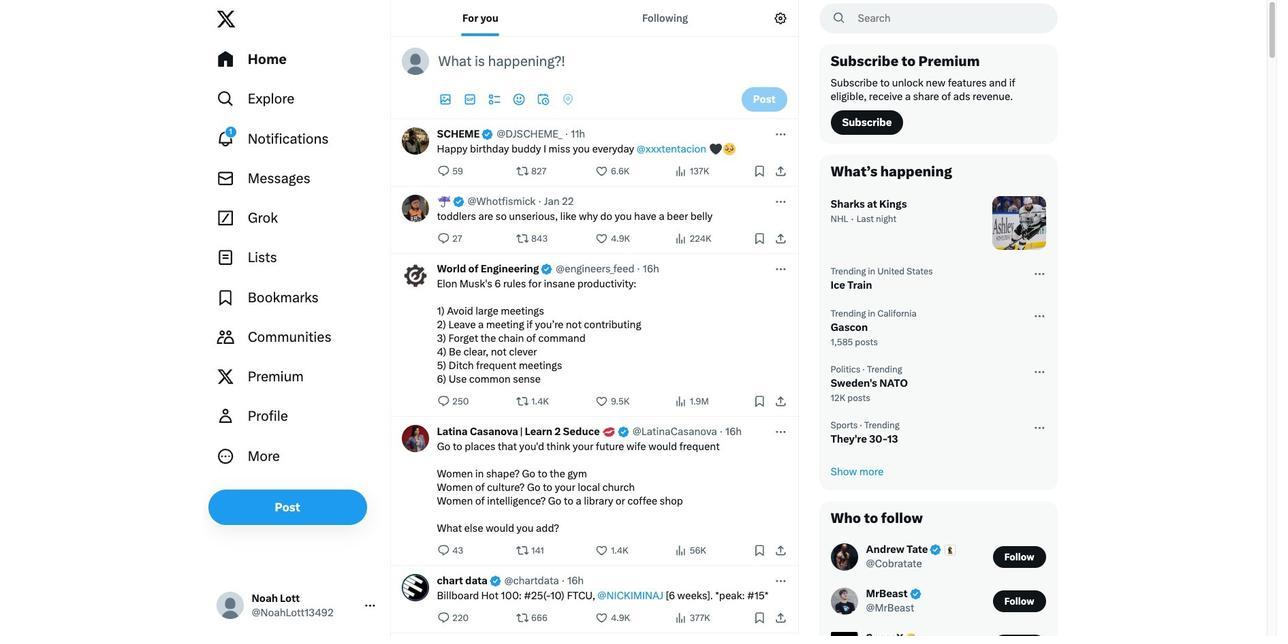 Task type: locate. For each thing, give the bounding box(es) containing it.
220 replies, 666 reposts, 4917 likes, 103 bookmarks, 377267 views group
[[437, 611, 787, 625]]

🥺 image
[[724, 143, 736, 155]]

verified account image for the 27 replies, 843 reposts, 4970 likes, 112 bookmarks, 224223 views group
[[452, 195, 465, 208]]

2 vertical spatial verified account image
[[909, 588, 922, 601]]

43 replies, 141 reposts, 1420 likes, 199 bookmarks, 56850 views group
[[437, 544, 787, 557]]

2 horizontal spatial verified account image
[[909, 588, 922, 601]]

home timeline element
[[391, 0, 798, 636]]

verified account image inside "who to follow" section
[[909, 588, 922, 601]]

verified account image for 43 replies, 141 reposts, 1420 likes, 199 bookmarks, 56850 views group
[[617, 426, 630, 438]]

verified account image for 59 replies, 827 reposts, 6604 likes, 47 bookmarks, 137761 views group
[[481, 128, 494, 141]]

verified account image
[[481, 128, 494, 141], [452, 195, 465, 208], [541, 263, 553, 276], [930, 544, 943, 557], [905, 633, 918, 636]]

tab list
[[391, 0, 760, 36], [432, 86, 734, 113]]

0 horizontal spatial verified account image
[[489, 575, 502, 588]]

tab list up "post text" text box
[[391, 0, 760, 36]]

💋 image
[[603, 426, 615, 438]]

1 vertical spatial tab list
[[432, 86, 734, 113]]

0 vertical spatial verified account image
[[617, 426, 630, 438]]

1 vertical spatial verified account image
[[489, 575, 502, 588]]

1 horizontal spatial verified account image
[[617, 426, 630, 438]]

250 replies, 1440 reposts, 9530 likes, 2323 bookmarks, 1913095 views group
[[437, 395, 787, 408]]

verified account image for 250 replies, 1440 reposts, 9530 likes, 2323 bookmarks, 1913095 views group
[[541, 263, 553, 276]]

Post text text field
[[439, 52, 786, 71]]

primary navigation
[[208, 40, 385, 476]]

tab list down "post text" text box
[[432, 86, 734, 113]]

verified account image
[[617, 426, 630, 438], [489, 575, 502, 588], [909, 588, 922, 601]]



Task type: vqa. For each thing, say whether or not it's contained in the screenshot.
Subscribe to Premium SECTION at the right top of the page
yes



Task type: describe. For each thing, give the bounding box(es) containing it.
☔ image
[[438, 196, 450, 208]]

Search search field
[[819, 3, 1058, 33]]

🖤 image
[[710, 143, 722, 155]]

59 replies, 827 reposts, 6604 likes, 47 bookmarks, 137761 views group
[[437, 164, 787, 178]]

27 replies, 843 reposts, 4970 likes, 112 bookmarks, 224223 views group
[[437, 232, 787, 245]]

0 vertical spatial tab list
[[391, 0, 760, 36]]

subscribe to premium section
[[820, 45, 1057, 143]]

verified account image for "220 replies, 666 reposts, 4917 likes, 103 bookmarks, 377267 views" group
[[489, 575, 502, 588]]

Search query text field
[[850, 4, 1057, 32]]

who to follow section
[[820, 502, 1057, 636]]



